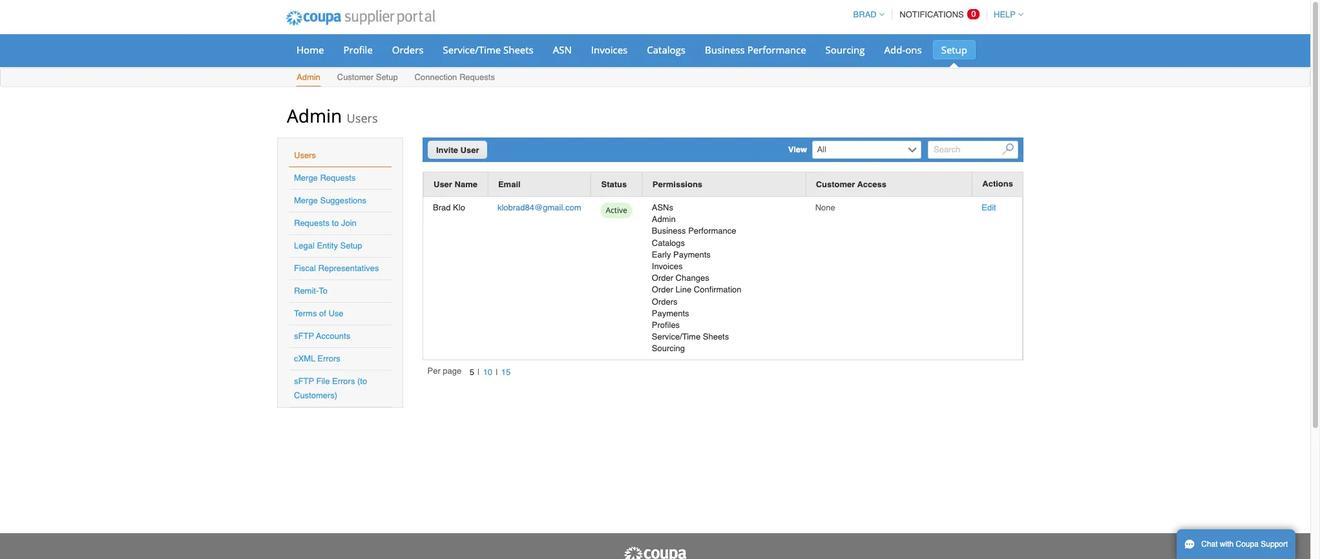 Task type: vqa. For each thing, say whether or not it's contained in the screenshot.
assign
no



Task type: locate. For each thing, give the bounding box(es) containing it.
catalogs right invoices "link" in the left top of the page
[[647, 43, 686, 56]]

customer
[[337, 72, 374, 82], [816, 180, 855, 189]]

0 vertical spatial service/time
[[443, 43, 501, 56]]

0 horizontal spatial navigation
[[428, 366, 514, 380]]

name
[[455, 180, 478, 189]]

user left the name on the left top
[[434, 180, 452, 189]]

| right 5
[[478, 368, 480, 377]]

status button
[[601, 178, 627, 191]]

1 horizontal spatial customer
[[816, 180, 855, 189]]

admin users
[[287, 103, 378, 128]]

sftp inside sftp file errors (to customers)
[[294, 377, 314, 386]]

invoices
[[591, 43, 628, 56], [652, 262, 683, 271]]

brad klo
[[433, 203, 465, 213]]

payments up the 'profiles'
[[652, 309, 689, 318]]

0 vertical spatial requests
[[459, 72, 495, 82]]

0 horizontal spatial sheets
[[503, 43, 534, 56]]

coupa
[[1236, 540, 1259, 549]]

asns admin business performance catalogs early payments invoices order changes order line confirmation orders payments profiles service/time sheets sourcing
[[652, 203, 742, 354]]

merge down 'users' link
[[294, 173, 318, 183]]

1 vertical spatial admin
[[287, 103, 342, 128]]

customer for customer access
[[816, 180, 855, 189]]

0 vertical spatial user
[[461, 145, 479, 155]]

1 vertical spatial business
[[652, 226, 686, 236]]

business
[[705, 43, 745, 56], [652, 226, 686, 236]]

actions
[[983, 179, 1013, 189]]

|
[[478, 368, 480, 377], [496, 368, 498, 377]]

users
[[347, 111, 378, 126], [294, 151, 316, 160]]

sheets down confirmation
[[703, 332, 729, 342]]

brad
[[853, 10, 877, 19], [433, 203, 451, 213]]

add-ons
[[884, 43, 922, 56]]

1 horizontal spatial coupa supplier portal image
[[623, 547, 688, 560]]

customer inside button
[[816, 180, 855, 189]]

business performance link
[[697, 40, 815, 59]]

2 vertical spatial admin
[[652, 215, 676, 224]]

order
[[652, 273, 673, 283], [652, 285, 673, 295]]

0 horizontal spatial |
[[478, 368, 480, 377]]

1 horizontal spatial brad
[[853, 10, 877, 19]]

coupa supplier portal image
[[277, 2, 444, 34], [623, 547, 688, 560]]

service/time sheets
[[443, 43, 534, 56]]

klobrad84@gmail.com
[[498, 203, 581, 213]]

0 vertical spatial users
[[347, 111, 378, 126]]

0 horizontal spatial users
[[294, 151, 316, 160]]

merge
[[294, 173, 318, 183], [294, 196, 318, 206]]

users down customer setup link
[[347, 111, 378, 126]]

sftp file errors (to customers)
[[294, 377, 367, 401]]

requests left to
[[294, 218, 330, 228]]

orders link
[[384, 40, 432, 59]]

requests
[[459, 72, 495, 82], [320, 173, 356, 183], [294, 218, 330, 228]]

0 vertical spatial sheets
[[503, 43, 534, 56]]

admin down home
[[297, 72, 320, 82]]

1 | from the left
[[478, 368, 480, 377]]

setup link
[[933, 40, 976, 59]]

catalogs
[[647, 43, 686, 56], [652, 238, 685, 248]]

errors down accounts on the left of the page
[[318, 354, 340, 364]]

0 horizontal spatial sourcing
[[652, 344, 685, 354]]

1 vertical spatial setup
[[376, 72, 398, 82]]

requests to join
[[294, 218, 357, 228]]

use
[[329, 309, 344, 319]]

merge down merge requests link
[[294, 196, 318, 206]]

errors left (to
[[332, 377, 355, 386]]

1 horizontal spatial orders
[[652, 297, 678, 307]]

admin down asns
[[652, 215, 676, 224]]

service/time down the 'profiles'
[[652, 332, 701, 342]]

1 vertical spatial sourcing
[[652, 344, 685, 354]]

sourcing down the 'profiles'
[[652, 344, 685, 354]]

0 horizontal spatial business
[[652, 226, 686, 236]]

0 horizontal spatial service/time
[[443, 43, 501, 56]]

navigation
[[848, 2, 1024, 27], [428, 366, 514, 380]]

performance inside asns admin business performance catalogs early payments invoices order changes order line confirmation orders payments profiles service/time sheets sourcing
[[688, 226, 736, 236]]

1 vertical spatial orders
[[652, 297, 678, 307]]

brad inside navigation
[[853, 10, 877, 19]]

0 vertical spatial setup
[[941, 43, 967, 56]]

user name
[[434, 180, 478, 189]]

0 vertical spatial navigation
[[848, 2, 1024, 27]]

0 horizontal spatial invoices
[[591, 43, 628, 56]]

requests up "suggestions"
[[320, 173, 356, 183]]

payments up changes
[[673, 250, 711, 260]]

customer up "none"
[[816, 180, 855, 189]]

sftp up cxml
[[294, 332, 314, 341]]

1 vertical spatial invoices
[[652, 262, 683, 271]]

1 horizontal spatial users
[[347, 111, 378, 126]]

0 vertical spatial sftp
[[294, 332, 314, 341]]

early
[[652, 250, 671, 260]]

0 vertical spatial coupa supplier portal image
[[277, 2, 444, 34]]

0 vertical spatial business
[[705, 43, 745, 56]]

invite user link
[[428, 141, 488, 159]]

0 vertical spatial order
[[652, 273, 673, 283]]

1 vertical spatial customer
[[816, 180, 855, 189]]

navigation containing notifications 0
[[848, 2, 1024, 27]]

catalogs up "early"
[[652, 238, 685, 248]]

sourcing inside asns admin business performance catalogs early payments invoices order changes order line confirmation orders payments profiles service/time sheets sourcing
[[652, 344, 685, 354]]

errors
[[318, 354, 340, 364], [332, 377, 355, 386]]

access
[[857, 180, 887, 189]]

1 merge from the top
[[294, 173, 318, 183]]

accounts
[[316, 332, 350, 341]]

representatives
[[318, 264, 379, 273]]

invoices link
[[583, 40, 636, 59]]

ons
[[906, 43, 922, 56]]

catalogs inside asns admin business performance catalogs early payments invoices order changes order line confirmation orders payments profiles service/time sheets sourcing
[[652, 238, 685, 248]]

merge requests
[[294, 173, 356, 183]]

15 button
[[498, 366, 514, 379]]

business down asns
[[652, 226, 686, 236]]

admin for admin
[[297, 72, 320, 82]]

sftp up 'customers)'
[[294, 377, 314, 386]]

order down "early"
[[652, 273, 673, 283]]

invoices down "early"
[[652, 262, 683, 271]]

0 horizontal spatial brad
[[433, 203, 451, 213]]

help link
[[988, 10, 1024, 19]]

setup down join
[[340, 241, 362, 251]]

1 vertical spatial catalogs
[[652, 238, 685, 248]]

user inside invite user link
[[461, 145, 479, 155]]

with
[[1220, 540, 1234, 549]]

invoices right asn link in the left top of the page
[[591, 43, 628, 56]]

service/time inside asns admin business performance catalogs early payments invoices order changes order line confirmation orders payments profiles service/time sheets sourcing
[[652, 332, 701, 342]]

sheets
[[503, 43, 534, 56], [703, 332, 729, 342]]

edit
[[982, 203, 996, 213]]

sftp for sftp file errors (to customers)
[[294, 377, 314, 386]]

1 horizontal spatial user
[[461, 145, 479, 155]]

orders down line
[[652, 297, 678, 307]]

0 horizontal spatial performance
[[688, 226, 736, 236]]

1 horizontal spatial performance
[[748, 43, 806, 56]]

1 horizontal spatial invoices
[[652, 262, 683, 271]]

1 vertical spatial order
[[652, 285, 673, 295]]

orders
[[392, 43, 424, 56], [652, 297, 678, 307]]

1 horizontal spatial sourcing
[[826, 43, 865, 56]]

customer for customer setup
[[337, 72, 374, 82]]

admin link
[[296, 70, 321, 87]]

1 sftp from the top
[[294, 332, 314, 341]]

per
[[428, 366, 441, 376]]

1 vertical spatial merge
[[294, 196, 318, 206]]

to
[[319, 286, 328, 296]]

0 horizontal spatial setup
[[340, 241, 362, 251]]

user name button
[[434, 178, 478, 191]]

user inside user name button
[[434, 180, 452, 189]]

1 horizontal spatial |
[[496, 368, 498, 377]]

1 vertical spatial user
[[434, 180, 452, 189]]

1 vertical spatial service/time
[[652, 332, 701, 342]]

setup down notifications 0
[[941, 43, 967, 56]]

cxml errors link
[[294, 354, 340, 364]]

setup down 'orders' link
[[376, 72, 398, 82]]

sftp
[[294, 332, 314, 341], [294, 377, 314, 386]]

0 vertical spatial admin
[[297, 72, 320, 82]]

1 horizontal spatial setup
[[376, 72, 398, 82]]

1 vertical spatial sheets
[[703, 332, 729, 342]]

user right 'invite'
[[461, 145, 479, 155]]

order left line
[[652, 285, 673, 295]]

merge suggestions link
[[294, 196, 366, 206]]

2 vertical spatial setup
[[340, 241, 362, 251]]

orders up connection
[[392, 43, 424, 56]]

payments
[[673, 250, 711, 260], [652, 309, 689, 318]]

service/time up connection requests
[[443, 43, 501, 56]]

home link
[[288, 40, 333, 59]]

0 vertical spatial merge
[[294, 173, 318, 183]]

2 sftp from the top
[[294, 377, 314, 386]]

Search text field
[[928, 141, 1019, 159]]

0 vertical spatial brad
[[853, 10, 877, 19]]

sourcing down brad link
[[826, 43, 865, 56]]

| right 10
[[496, 368, 498, 377]]

1 horizontal spatial navigation
[[848, 2, 1024, 27]]

notifications 0
[[900, 9, 976, 19]]

0 vertical spatial customer
[[337, 72, 374, 82]]

search image
[[1003, 144, 1014, 155]]

setup
[[941, 43, 967, 56], [376, 72, 398, 82], [340, 241, 362, 251]]

1 horizontal spatial sheets
[[703, 332, 729, 342]]

sourcing link
[[817, 40, 873, 59]]

0 horizontal spatial customer
[[337, 72, 374, 82]]

0
[[972, 9, 976, 19]]

2 vertical spatial requests
[[294, 218, 330, 228]]

2 merge from the top
[[294, 196, 318, 206]]

1 horizontal spatial service/time
[[652, 332, 701, 342]]

admin down admin link
[[287, 103, 342, 128]]

join
[[341, 218, 357, 228]]

active
[[606, 205, 627, 216]]

sourcing
[[826, 43, 865, 56], [652, 344, 685, 354]]

1 vertical spatial performance
[[688, 226, 736, 236]]

2 horizontal spatial setup
[[941, 43, 967, 56]]

0 vertical spatial performance
[[748, 43, 806, 56]]

requests down service/time sheets "link"
[[459, 72, 495, 82]]

line
[[676, 285, 692, 295]]

file
[[316, 377, 330, 386]]

1 vertical spatial errors
[[332, 377, 355, 386]]

1 vertical spatial navigation
[[428, 366, 514, 380]]

sheets left asn
[[503, 43, 534, 56]]

brad left klo
[[433, 203, 451, 213]]

catalogs link
[[639, 40, 694, 59]]

0 vertical spatial invoices
[[591, 43, 628, 56]]

1 vertical spatial sftp
[[294, 377, 314, 386]]

0 vertical spatial orders
[[392, 43, 424, 56]]

1 vertical spatial brad
[[433, 203, 451, 213]]

business right the "catalogs" link
[[705, 43, 745, 56]]

1 vertical spatial requests
[[320, 173, 356, 183]]

requests to join link
[[294, 218, 357, 228]]

0 horizontal spatial coupa supplier portal image
[[277, 2, 444, 34]]

fiscal representatives
[[294, 264, 379, 273]]

View text field
[[814, 142, 905, 158]]

customer down profile
[[337, 72, 374, 82]]

brad up sourcing link
[[853, 10, 877, 19]]

chat with coupa support button
[[1177, 530, 1296, 560]]

service/time inside "link"
[[443, 43, 501, 56]]

0 horizontal spatial orders
[[392, 43, 424, 56]]

users up merge requests link
[[294, 151, 316, 160]]

0 horizontal spatial user
[[434, 180, 452, 189]]



Task type: describe. For each thing, give the bounding box(es) containing it.
5 button
[[466, 366, 478, 379]]

profile link
[[335, 40, 381, 59]]

merge for merge requests
[[294, 173, 318, 183]]

remit-
[[294, 286, 319, 296]]

admin for admin users
[[287, 103, 342, 128]]

fiscal
[[294, 264, 316, 273]]

customers)
[[294, 391, 337, 401]]

klobrad84@gmail.com link
[[498, 203, 581, 213]]

connection requests link
[[414, 70, 496, 87]]

business inside asns admin business performance catalogs early payments invoices order changes order line confirmation orders payments profiles service/time sheets sourcing
[[652, 226, 686, 236]]

of
[[319, 309, 326, 319]]

add-ons link
[[876, 40, 930, 59]]

customer setup
[[337, 72, 398, 82]]

asns
[[652, 203, 673, 213]]

page
[[443, 366, 462, 376]]

entity
[[317, 241, 338, 251]]

terms of use
[[294, 309, 344, 319]]

confirmation
[[694, 285, 742, 295]]

sftp for sftp accounts
[[294, 332, 314, 341]]

sftp accounts link
[[294, 332, 350, 341]]

asn
[[553, 43, 572, 56]]

1 horizontal spatial business
[[705, 43, 745, 56]]

1 vertical spatial users
[[294, 151, 316, 160]]

customer access
[[816, 180, 887, 189]]

active button
[[601, 202, 633, 222]]

view
[[788, 145, 807, 154]]

errors inside sftp file errors (to customers)
[[332, 377, 355, 386]]

chat
[[1202, 540, 1218, 549]]

2 order from the top
[[652, 285, 673, 295]]

1 vertical spatial coupa supplier portal image
[[623, 547, 688, 560]]

help
[[994, 10, 1016, 19]]

support
[[1261, 540, 1288, 549]]

10 button
[[480, 366, 496, 379]]

invoices inside asns admin business performance catalogs early payments invoices order changes order line confirmation orders payments profiles service/time sheets sourcing
[[652, 262, 683, 271]]

0 vertical spatial errors
[[318, 354, 340, 364]]

1 vertical spatial payments
[[652, 309, 689, 318]]

email
[[498, 180, 521, 189]]

users link
[[294, 151, 316, 160]]

merge suggestions
[[294, 196, 366, 206]]

invoices inside invoices "link"
[[591, 43, 628, 56]]

cxml errors
[[294, 354, 340, 364]]

sftp accounts
[[294, 332, 350, 341]]

notifications
[[900, 10, 964, 19]]

10
[[483, 368, 493, 377]]

customer setup link
[[337, 70, 399, 87]]

fiscal representatives link
[[294, 264, 379, 273]]

email button
[[498, 178, 521, 191]]

connection
[[415, 72, 457, 82]]

0 vertical spatial sourcing
[[826, 43, 865, 56]]

connection requests
[[415, 72, 495, 82]]

chat with coupa support
[[1202, 540, 1288, 549]]

terms of use link
[[294, 309, 344, 319]]

legal
[[294, 241, 315, 251]]

0 vertical spatial payments
[[673, 250, 711, 260]]

profile
[[343, 43, 373, 56]]

5 | 10 | 15
[[470, 368, 511, 377]]

service/time sheets link
[[435, 40, 542, 59]]

per page
[[428, 366, 462, 376]]

remit-to link
[[294, 286, 328, 296]]

users inside admin users
[[347, 111, 378, 126]]

changes
[[676, 273, 709, 283]]

none
[[815, 203, 835, 213]]

invite
[[436, 145, 458, 155]]

status
[[601, 180, 627, 189]]

brad link
[[848, 10, 885, 19]]

to
[[332, 218, 339, 228]]

asn link
[[545, 40, 580, 59]]

suggestions
[[320, 196, 366, 206]]

sheets inside asns admin business performance catalogs early payments invoices order changes order line confirmation orders payments profiles service/time sheets sourcing
[[703, 332, 729, 342]]

1 order from the top
[[652, 273, 673, 283]]

2 | from the left
[[496, 368, 498, 377]]

brad for brad klo
[[433, 203, 451, 213]]

home
[[297, 43, 324, 56]]

permissions button
[[653, 178, 703, 191]]

requests for merge requests
[[320, 173, 356, 183]]

admin inside asns admin business performance catalogs early payments invoices order changes order line confirmation orders payments profiles service/time sheets sourcing
[[652, 215, 676, 224]]

merge for merge suggestions
[[294, 196, 318, 206]]

orders inside asns admin business performance catalogs early payments invoices order changes order line confirmation orders payments profiles service/time sheets sourcing
[[652, 297, 678, 307]]

customer access button
[[816, 178, 887, 191]]

brad for brad
[[853, 10, 877, 19]]

remit-to
[[294, 286, 328, 296]]

add-
[[884, 43, 906, 56]]

15
[[501, 368, 511, 377]]

edit link
[[982, 203, 996, 213]]

sftp file errors (to customers) link
[[294, 377, 367, 401]]

legal entity setup link
[[294, 241, 362, 251]]

permissions
[[653, 180, 703, 189]]

legal entity setup
[[294, 241, 362, 251]]

terms
[[294, 309, 317, 319]]

business performance
[[705, 43, 806, 56]]

navigation containing per page
[[428, 366, 514, 380]]

sheets inside "link"
[[503, 43, 534, 56]]

0 vertical spatial catalogs
[[647, 43, 686, 56]]

requests for connection requests
[[459, 72, 495, 82]]

merge requests link
[[294, 173, 356, 183]]

klo
[[453, 203, 465, 213]]



